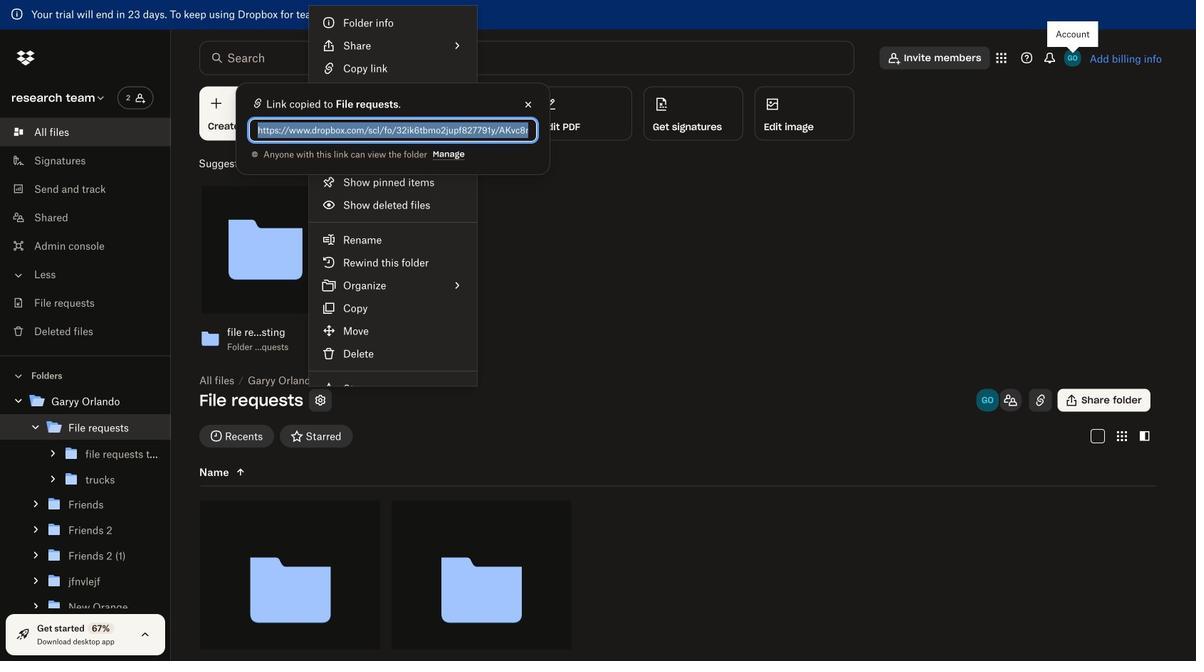Task type: locate. For each thing, give the bounding box(es) containing it.
7 menu item from the top
[[309, 194, 477, 216]]

group
[[0, 414, 171, 661], [0, 441, 171, 492]]

2 menu item from the top
[[309, 57, 477, 80]]

menu
[[309, 6, 477, 429]]

list
[[0, 109, 171, 356]]

11 menu item from the top
[[309, 320, 477, 342]]

folder, file requests testing row
[[200, 501, 380, 661]]

folder settings image
[[312, 392, 329, 409]]

garyy orlando (you) image
[[975, 388, 1000, 413]]

dropbox image
[[11, 44, 40, 72]]

menu item
[[309, 11, 477, 34], [309, 57, 477, 80], [309, 80, 477, 103], [309, 103, 477, 125], [309, 148, 477, 171], [309, 171, 477, 194], [309, 194, 477, 216], [309, 229, 477, 251], [309, 251, 477, 274], [309, 297, 477, 320], [309, 320, 477, 342], [309, 342, 477, 365], [309, 377, 477, 400]]

less image
[[11, 268, 26, 283]]

8 menu item from the top
[[309, 229, 477, 251]]

1 menu item from the top
[[309, 11, 477, 34]]

2 group from the top
[[0, 441, 171, 492]]

list item
[[0, 118, 171, 146]]

alert
[[0, 0, 1196, 30]]

Link for copy link click text field
[[258, 122, 528, 138]]

9 menu item from the top
[[309, 251, 477, 274]]



Task type: describe. For each thing, give the bounding box(es) containing it.
6 menu item from the top
[[309, 171, 477, 194]]

folder, trucks row
[[391, 501, 571, 661]]

10 menu item from the top
[[309, 297, 477, 320]]

4 menu item from the top
[[309, 103, 477, 125]]

1 group from the top
[[0, 414, 171, 661]]

12 menu item from the top
[[309, 342, 477, 365]]

5 menu item from the top
[[309, 148, 477, 171]]

this folder has a shared link active image
[[998, 388, 1023, 413]]

3 menu item from the top
[[309, 80, 477, 103]]

13 menu item from the top
[[309, 377, 477, 400]]



Task type: vqa. For each thing, say whether or not it's contained in the screenshot.
This folder has a shared link active image
yes



